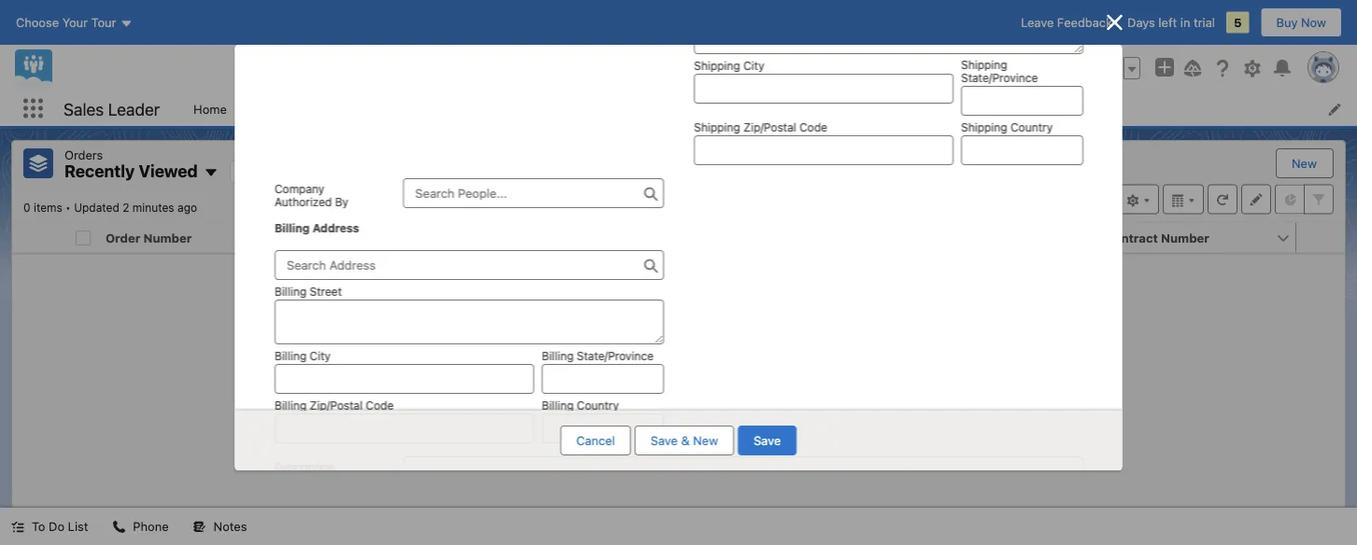 Task type: locate. For each thing, give the bounding box(es) containing it.
ago
[[178, 201, 197, 214]]

billing up billing country text field at the bottom left
[[541, 399, 573, 412]]

Billing State/Province text field
[[541, 364, 664, 394]]

order number
[[106, 231, 192, 245]]

contract number button
[[1098, 223, 1276, 253]]

orders down sales
[[64, 148, 103, 162]]

save left &
[[651, 434, 678, 448]]

text default image for phone
[[112, 521, 126, 534]]

state/province for shipping
[[961, 71, 1038, 84]]

shipping up shipping country text field
[[961, 121, 1007, 134]]

orders right *
[[830, 102, 869, 116]]

country up shipping country text field
[[1010, 121, 1053, 134]]

0 vertical spatial city
[[743, 59, 764, 72]]

phone
[[133, 520, 169, 534]]

new up action image
[[1292, 156, 1317, 170]]

text default image left phone
[[112, 521, 126, 534]]

0 vertical spatial code
[[799, 121, 827, 134]]

&
[[681, 434, 690, 448]]

leave feedback link
[[1021, 15, 1113, 29]]

viewed
[[139, 161, 198, 181]]

action image
[[1297, 223, 1345, 253]]

item number image
[[12, 223, 68, 253]]

city up opportunities list item
[[743, 59, 764, 72]]

zip/postal down opportunities
[[743, 121, 796, 134]]

billing
[[274, 221, 309, 234], [274, 285, 306, 298], [274, 349, 306, 362], [541, 349, 573, 362], [274, 399, 306, 412], [541, 399, 573, 412]]

text default image left to
[[11, 521, 24, 534]]

shipping down opportunities
[[694, 121, 740, 134]]

•
[[66, 201, 71, 214]]

buy now button
[[1261, 7, 1342, 37]]

0 horizontal spatial zip/postal
[[309, 399, 362, 412]]

city for shipping city
[[743, 59, 764, 72]]

recently viewed status
[[23, 201, 74, 214]]

1 horizontal spatial city
[[743, 59, 764, 72]]

cell
[[68, 223, 98, 254]]

country
[[1010, 121, 1053, 134], [576, 399, 619, 412]]

1 number from the left
[[143, 231, 192, 245]]

text default image inside to do list button
[[11, 521, 24, 534]]

number down select list display icon
[[1161, 231, 1210, 245]]

account name button
[[302, 223, 480, 253]]

1 horizontal spatial save
[[754, 434, 781, 448]]

save inside button
[[754, 434, 781, 448]]

orders up views.
[[701, 349, 740, 363]]

code down *
[[799, 121, 827, 134]]

orders
[[830, 102, 869, 116], [64, 148, 103, 162], [701, 349, 740, 363]]

Shipping Country text field
[[961, 135, 1083, 165]]

state/province for billing
[[576, 349, 653, 362]]

billing up billing state/province 'text box'
[[541, 349, 573, 362]]

status
[[566, 347, 792, 383]]

2 horizontal spatial text default image
[[193, 521, 206, 534]]

list containing home
[[182, 92, 1357, 126]]

updated
[[74, 201, 119, 214]]

shipping for shipping country
[[961, 121, 1007, 134]]

recently.
[[743, 349, 792, 363]]

shipping
[[961, 58, 1007, 71], [694, 59, 740, 72], [694, 121, 740, 134], [961, 121, 1007, 134]]

Company Authorized By text field
[[403, 178, 664, 208]]

list item
[[238, 92, 303, 126], [810, 92, 923, 126]]

you
[[566, 349, 587, 363]]

group
[[1101, 57, 1141, 79]]

orders inside the you haven't viewed any orders recently. try switching list views.
[[701, 349, 740, 363]]

country up billing country text field at the bottom left
[[576, 399, 619, 412]]

list
[[182, 92, 1357, 126]]

city up billing zip/postal code
[[309, 349, 330, 362]]

save for save & new
[[651, 434, 678, 448]]

0 horizontal spatial list item
[[238, 92, 303, 126]]

order number element
[[98, 223, 313, 254]]

0 vertical spatial state/province
[[961, 71, 1038, 84]]

2 save from the left
[[754, 434, 781, 448]]

1 horizontal spatial country
[[1010, 121, 1053, 134]]

2 list item from the left
[[810, 92, 923, 126]]

shipping up opportunities link
[[694, 59, 740, 72]]

shipping for shipping zip/postal code
[[694, 121, 740, 134]]

billing for billing city
[[274, 349, 306, 362]]

list
[[690, 367, 707, 381]]

sales leader
[[64, 99, 160, 119]]

city
[[743, 59, 764, 72], [309, 349, 330, 362]]

feedback
[[1057, 15, 1113, 29]]

1 vertical spatial state/province
[[576, 349, 653, 362]]

0 horizontal spatial text default image
[[11, 521, 24, 534]]

1 horizontal spatial orders
[[701, 349, 740, 363]]

new
[[1292, 156, 1317, 170], [693, 434, 718, 448]]

0 vertical spatial zip/postal
[[743, 121, 796, 134]]

2 horizontal spatial orders
[[830, 102, 869, 116]]

1 text default image from the left
[[11, 521, 24, 534]]

0 vertical spatial new
[[1292, 156, 1317, 170]]

5
[[1234, 15, 1242, 29]]

save for save
[[754, 434, 781, 448]]

state/province up 'try'
[[576, 349, 653, 362]]

billing down billing city
[[274, 399, 306, 412]]

number inside "button"
[[1161, 231, 1210, 245]]

text default image inside notes "button"
[[193, 521, 206, 534]]

2 text default image from the left
[[112, 521, 126, 534]]

text default image for notes
[[193, 521, 206, 534]]

0 vertical spatial country
[[1010, 121, 1053, 134]]

billing left street
[[274, 285, 306, 298]]

text default image for to do list
[[11, 521, 24, 534]]

text default image inside phone button
[[112, 521, 126, 534]]

2 vertical spatial orders
[[701, 349, 740, 363]]

billing for billing address
[[274, 221, 309, 234]]

1 horizontal spatial new
[[1292, 156, 1317, 170]]

1 vertical spatial zip/postal
[[309, 399, 362, 412]]

by
[[335, 195, 348, 208]]

text default image left notes
[[193, 521, 206, 534]]

0 vertical spatial orders
[[830, 102, 869, 116]]

state/province up shipping state/province text field at the right
[[961, 71, 1038, 84]]

item number element
[[12, 223, 68, 254]]

recently viewed|orders|list view element
[[11, 140, 1346, 508]]

status inside recently viewed|orders|list view element
[[566, 347, 792, 383]]

save
[[651, 434, 678, 448], [754, 434, 781, 448]]

billing up billing zip/postal code
[[274, 349, 306, 362]]

billing zip/postal code
[[274, 399, 393, 412]]

0 horizontal spatial new
[[693, 434, 718, 448]]

contract
[[1105, 231, 1158, 245]]

select list display image
[[1163, 185, 1204, 214]]

inverse image
[[1104, 11, 1126, 34]]

shipping up shipping state/province text field at the right
[[961, 58, 1007, 71]]

1 vertical spatial city
[[309, 349, 330, 362]]

street
[[309, 285, 341, 298]]

1 save from the left
[[651, 434, 678, 448]]

in
[[1181, 15, 1191, 29]]

0 horizontal spatial save
[[651, 434, 678, 448]]

text default image
[[11, 521, 24, 534], [112, 521, 126, 534], [193, 521, 206, 534]]

list item containing *
[[810, 92, 923, 126]]

1 horizontal spatial number
[[1161, 231, 1210, 245]]

Billing Zip/Postal Code text field
[[274, 414, 534, 444]]

number inside button
[[143, 231, 192, 245]]

1 horizontal spatial zip/postal
[[743, 121, 796, 134]]

number
[[143, 231, 192, 245], [1161, 231, 1210, 245]]

zip/postal
[[743, 121, 796, 134], [309, 399, 362, 412]]

buy now
[[1277, 15, 1327, 29]]

1 horizontal spatial text default image
[[112, 521, 126, 534]]

number for order number
[[143, 231, 192, 245]]

list item up shipping zip/postal code text box
[[810, 92, 923, 126]]

code up billing zip/postal code "text field"
[[365, 399, 393, 412]]

status containing you haven't viewed any orders recently.
[[566, 347, 792, 383]]

0 horizontal spatial state/province
[[576, 349, 653, 362]]

you haven't viewed any orders recently. try switching list views.
[[566, 349, 792, 381]]

trial
[[1194, 15, 1215, 29]]

Billing City text field
[[274, 364, 534, 394]]

home link
[[182, 92, 238, 126]]

1 horizontal spatial state/province
[[961, 71, 1038, 84]]

3 text default image from the left
[[193, 521, 206, 534]]

1 vertical spatial new
[[693, 434, 718, 448]]

switching
[[633, 367, 687, 381]]

save inside button
[[651, 434, 678, 448]]

2 number from the left
[[1161, 231, 1210, 245]]

state/province
[[961, 71, 1038, 84], [576, 349, 653, 362]]

shipping for shipping state/province
[[961, 58, 1007, 71]]

city for billing city
[[309, 349, 330, 362]]

any
[[678, 349, 698, 363]]

code
[[799, 121, 827, 134], [365, 399, 393, 412]]

shipping zip/postal code
[[694, 121, 827, 134]]

Shipping Zip/Postal Code text field
[[694, 135, 953, 165]]

action element
[[1297, 223, 1345, 254]]

1 horizontal spatial code
[[799, 121, 827, 134]]

0 horizontal spatial city
[[309, 349, 330, 362]]

0 horizontal spatial orders
[[64, 148, 103, 162]]

shipping inside the shipping state/province
[[961, 58, 1007, 71]]

0 horizontal spatial code
[[365, 399, 393, 412]]

1 horizontal spatial list item
[[810, 92, 923, 126]]

billing down authorized
[[274, 221, 309, 234]]

Billing Street text field
[[274, 300, 664, 345]]

zip/postal for shipping
[[743, 121, 796, 134]]

new right &
[[693, 434, 718, 448]]

minutes
[[132, 201, 174, 214]]

country for billing country
[[576, 399, 619, 412]]

company
[[274, 182, 324, 195]]

0 horizontal spatial country
[[576, 399, 619, 412]]

to do list button
[[0, 508, 99, 546]]

zip/postal down billing city
[[309, 399, 362, 412]]

0 horizontal spatial number
[[143, 231, 192, 245]]

opportunities list item
[[686, 92, 810, 126]]

0
[[23, 201, 30, 214]]

save right &
[[754, 434, 781, 448]]

1 vertical spatial country
[[576, 399, 619, 412]]

billing street
[[274, 285, 341, 298]]

number down minutes
[[143, 231, 192, 245]]

Search Recently Viewed list view. search field
[[890, 185, 1114, 214]]

contract number
[[1105, 231, 1210, 245]]

1 vertical spatial code
[[365, 399, 393, 412]]

Billing Country text field
[[541, 414, 664, 444]]

0 items • updated 2 minutes ago
[[23, 201, 197, 214]]

list item right home
[[238, 92, 303, 126]]



Task type: vqa. For each thing, say whether or not it's contained in the screenshot.
Acme to the top
no



Task type: describe. For each thing, give the bounding box(es) containing it.
save & new button
[[635, 426, 734, 456]]

order number button
[[98, 223, 281, 253]]

1 list item from the left
[[238, 92, 303, 126]]

save & new
[[651, 434, 718, 448]]

notes
[[214, 520, 247, 534]]

home
[[193, 102, 227, 116]]

code for shipping zip/postal code
[[799, 121, 827, 134]]

billing city
[[274, 349, 330, 362]]

account
[[309, 231, 359, 245]]

sales
[[64, 99, 104, 119]]

* orders
[[821, 102, 869, 116]]

phone button
[[101, 508, 180, 546]]

1 vertical spatial orders
[[64, 148, 103, 162]]

Shipping City text field
[[694, 74, 953, 104]]

billing for billing country
[[541, 399, 573, 412]]

address
[[312, 221, 359, 234]]

search... button
[[463, 53, 837, 83]]

new button
[[1277, 149, 1332, 177]]

Search Address text field
[[274, 250, 664, 280]]

billing for billing zip/postal code
[[274, 399, 306, 412]]

opportunities
[[697, 102, 774, 116]]

account name
[[309, 231, 397, 245]]

billing for billing street
[[274, 285, 306, 298]]

country for shipping country
[[1010, 121, 1053, 134]]

shipping state/province
[[961, 58, 1038, 84]]

list
[[68, 520, 88, 534]]

new inside button
[[693, 434, 718, 448]]

billing address
[[274, 221, 359, 234]]

cancel button
[[560, 426, 631, 456]]

now
[[1301, 15, 1327, 29]]

haven't
[[590, 349, 632, 363]]

days left in trial
[[1128, 15, 1215, 29]]

buy
[[1277, 15, 1298, 29]]

name
[[362, 231, 397, 245]]

list view controls image
[[1118, 185, 1159, 214]]

leader
[[108, 99, 160, 119]]

cancel
[[576, 434, 615, 448]]

shipping for shipping city
[[694, 59, 740, 72]]

save button
[[738, 426, 797, 456]]

contract number element
[[1098, 223, 1308, 254]]

number for contract number
[[1161, 231, 1210, 245]]

leave feedback
[[1021, 15, 1113, 29]]

zip/postal for billing
[[309, 399, 362, 412]]

shipping country
[[961, 121, 1053, 134]]

billing country
[[541, 399, 619, 412]]

notes button
[[182, 508, 258, 546]]

to do list
[[32, 520, 88, 534]]

*
[[821, 102, 827, 116]]

shipping city
[[694, 59, 764, 72]]

authorized
[[274, 195, 332, 208]]

cell inside recently viewed|orders|list view element
[[68, 223, 98, 254]]

billing for billing state/province
[[541, 349, 573, 362]]

opportunities link
[[686, 92, 786, 126]]

recently
[[64, 161, 135, 181]]

billing state/province
[[541, 349, 653, 362]]

search...
[[499, 61, 549, 75]]

new inside button
[[1292, 156, 1317, 170]]

views.
[[710, 367, 745, 381]]

to
[[32, 520, 45, 534]]

account name element
[[302, 223, 512, 254]]

order amount element
[[501, 223, 700, 254]]

do
[[49, 520, 65, 534]]

order
[[106, 231, 140, 245]]

company authorized by
[[274, 182, 348, 208]]

2
[[123, 201, 129, 214]]

viewed
[[635, 349, 675, 363]]

recently viewed
[[64, 161, 198, 181]]

items
[[34, 201, 62, 214]]

Shipping State/Province text field
[[961, 86, 1083, 116]]

code for billing zip/postal code
[[365, 399, 393, 412]]

left
[[1159, 15, 1177, 29]]

try
[[612, 367, 630, 381]]

leave
[[1021, 15, 1054, 29]]

orders inside list item
[[830, 102, 869, 116]]

days
[[1128, 15, 1155, 29]]



